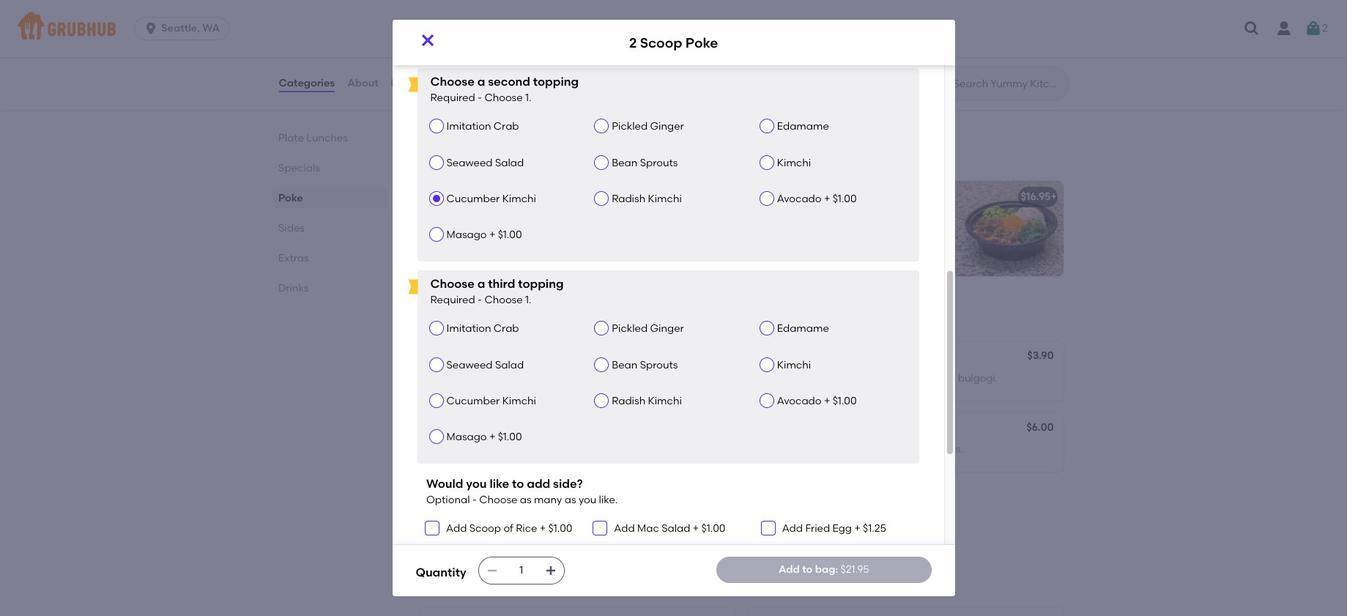 Task type: describe. For each thing, give the bounding box(es) containing it.
bean sprouts for choose a second topping
[[612, 156, 678, 169]]

0 horizontal spatial 1
[[756, 191, 760, 203]]

choice. for comes with 2 scoops of poke of your choice.
[[427, 226, 463, 239]]

$1.00 up the scoop on the right top of page
[[833, 193, 857, 205]]

scoop for raw pieces of tuna cut into cubes.
[[452, 423, 484, 435]]

svg image for seattle, wa
[[144, 21, 158, 36]]

comes with 1 scoop of poke of your choice.
[[756, 211, 929, 239]]

$1.00 up "tuna"
[[498, 431, 522, 443]]

add fried egg + $1.25
[[782, 522, 886, 535]]

edamame for choose a second topping
[[777, 120, 829, 133]]

2 tempura from the left
[[955, 57, 998, 69]]

bulgogi
[[756, 351, 794, 363]]

shrimp
[[850, 57, 884, 69]]

topping for choose a third topping
[[518, 277, 564, 291]]

cubes.
[[564, 443, 597, 456]]

crab for second
[[494, 120, 519, 133]]

sprouts for choose a third topping
[[640, 359, 678, 371]]

add for add fried egg
[[782, 522, 803, 535]]

1 vertical spatial to
[[802, 563, 813, 576]]

scoop for comes with 1 scoop of poke of your choice.
[[762, 191, 794, 203]]

choose left third
[[430, 277, 474, 291]]

grilled
[[427, 372, 460, 384]]

and left onions. on the top of the page
[[427, 71, 447, 84]]

choose inside would you like to add side? optional - choose as many as you like.
[[479, 494, 517, 506]]

1 vertical spatial pork
[[496, 515, 518, 527]]

1 scoop poke image
[[953, 181, 1063, 276]]

masago + $1.00 for second
[[446, 229, 522, 241]]

house
[[427, 36, 459, 48]]

poke for scoops
[[547, 211, 571, 224]]

protein
[[571, 57, 607, 69]]

edamame for choose a third topping
[[777, 322, 829, 335]]

scoop
[[823, 211, 853, 224]]

bean for choose a second topping
[[612, 156, 637, 169]]

specials
[[278, 162, 320, 174]]

scoop down like
[[469, 522, 501, 535]]

1 vertical spatial veggie
[[543, 515, 576, 527]]

pieces.
[[764, 372, 799, 384]]

masago for third
[[446, 431, 487, 443]]

1 horizontal spatial svg image
[[545, 565, 556, 576]]

drinks
[[278, 282, 308, 294]]

0 vertical spatial 2 scoop poke
[[629, 34, 718, 51]]

filled
[[883, 372, 907, 384]]

like
[[490, 477, 509, 491]]

seattle, wa button
[[134, 17, 235, 40]]

grilled spam on seasoned rice wrapped in nori.
[[427, 372, 660, 384]]

cucumber for second
[[446, 193, 500, 205]]

reviews button
[[390, 57, 432, 110]]

and left egg
[[861, 443, 881, 456]]

1. for third
[[525, 294, 531, 306]]

bean for choose a third topping
[[612, 359, 637, 371]]

bag:
[[815, 563, 838, 576]]

pieces for raw pieces of tuna cut into cubes.
[[451, 443, 484, 456]]

0 horizontal spatial svg image
[[486, 565, 498, 576]]

1 inside comes with 1 scoop of poke of your choice.
[[817, 211, 820, 224]]

0 vertical spatial sides
[[278, 222, 304, 234]]

poke down an
[[470, 191, 495, 203]]

radish kimchi for choose a second topping
[[612, 193, 682, 205]]

plate
[[278, 132, 304, 144]]

pieces for 2 pieces of fried pork and veggie egg rolls.
[[764, 443, 796, 456]]

masago + $1.00 for third
[[446, 431, 522, 443]]

comes with 2 scoops of poke of your choice.
[[427, 211, 608, 239]]

$3.90
[[1027, 350, 1054, 362]]

egg
[[833, 522, 852, 535]]

seattle,
[[161, 22, 200, 34]]

an
[[473, 152, 484, 162]]

nori.
[[639, 372, 660, 384]]

radish for choose a second topping
[[612, 193, 645, 205]]

add
[[527, 477, 550, 491]]

1 tempura from the left
[[886, 57, 929, 69]]

with left beef
[[910, 372, 930, 384]]

add mac salad + $1.00
[[614, 522, 725, 535]]

beef
[[933, 372, 955, 384]]

wa
[[202, 22, 220, 34]]

with inside fried rice with your choice of protein and peas, carrots, and onions.
[[476, 57, 497, 69]]

fried rice with your choice of protein and peas, carrots, and onions.
[[427, 57, 699, 84]]

categories
[[279, 77, 335, 89]]

imitation for third
[[446, 322, 491, 335]]

0 vertical spatial pork
[[836, 443, 858, 456]]

$1.00 down scoops on the top left of the page
[[498, 229, 522, 241]]

sauce.
[[1001, 57, 1033, 69]]

2 button
[[1305, 15, 1328, 42]]

raw
[[427, 443, 449, 456]]

comes for comes with 2 scoops of poke of your choice.
[[427, 211, 463, 224]]

musubi
[[459, 351, 495, 363]]

spam
[[462, 372, 491, 384]]

for
[[459, 152, 471, 162]]

Search Yummy Kitchen search field
[[952, 77, 1064, 91]]

onions.
[[450, 71, 485, 84]]

$16.95 +
[[1021, 191, 1057, 203]]

like.
[[599, 494, 618, 506]]

2 pieces of fried pork and veggie egg rolls.
[[756, 443, 963, 456]]

in
[[627, 372, 636, 384]]

with inside comes with 2 scoops of poke of your choice.
[[465, 211, 486, 224]]

spam musubi
[[427, 351, 495, 363]]

radish for choose a third topping
[[612, 395, 645, 407]]

about button
[[347, 57, 379, 110]]

side scoop poke
[[427, 423, 511, 435]]

house fried rice
[[427, 36, 511, 48]]

seaweed for second
[[446, 156, 493, 169]]

pickled ginger for choose a second topping
[[612, 120, 684, 133]]

would
[[426, 477, 463, 491]]

add for add scoop of rice
[[446, 522, 467, 535]]

dumplings
[[829, 372, 881, 384]]

pickled ginger for choose a third topping
[[612, 322, 684, 335]]

raw pieces of tuna cut into cubes.
[[427, 443, 597, 456]]

add to bag: $21.95
[[779, 563, 869, 576]]

mac
[[637, 522, 659, 535]]

main navigation navigation
[[0, 0, 1347, 57]]

with inside comes with 1 scoop of poke of your choice.
[[793, 211, 814, 224]]

avocado + $1.00 for choose a second topping
[[777, 193, 857, 205]]

bulgogi mandu
[[756, 351, 831, 363]]

0 vertical spatial veggie
[[883, 443, 916, 456]]

reviews
[[391, 77, 432, 89]]

$6.00
[[1026, 421, 1054, 434]]

plate lunches
[[278, 132, 347, 144]]

poke down specials
[[278, 192, 303, 204]]

imitation crab for third
[[446, 322, 519, 335]]

quantity
[[416, 566, 466, 580]]

many
[[534, 494, 562, 506]]

1 horizontal spatial you
[[579, 494, 596, 506]]

4 for 4 pieces fried pork and veggie dumplings.
[[427, 515, 433, 527]]

and left peas,
[[609, 57, 629, 69]]

svg image for add mac salad
[[596, 524, 605, 533]]

$15.50
[[691, 34, 722, 47]]

your for 2 scoop poke
[[586, 211, 608, 224]]

third
[[488, 277, 515, 291]]

mandu
[[796, 351, 831, 363]]

0 vertical spatial extras
[[278, 252, 308, 264]]

1 horizontal spatial fried
[[811, 443, 834, 456]]

2 scoop poke image
[[625, 181, 735, 276]]

poke up comes with 1 scoop of poke of your choice.
[[797, 191, 821, 203]]

4 pieces. fried dumplings filled with beef bulgogi.
[[756, 372, 998, 384]]

choice. for comes with 1 scoop of poke of your choice.
[[756, 226, 792, 239]]

Input item quantity number field
[[505, 557, 537, 584]]

rolls.
[[941, 443, 963, 456]]

imitation for second
[[446, 120, 491, 133]]

2 inside comes with 2 scoops of poke of your choice.
[[489, 211, 494, 224]]

add left "bag:"
[[779, 563, 800, 576]]

4 pieces fried pork and veggie dumplings.
[[427, 515, 633, 527]]

choose down the house
[[430, 75, 474, 89]]

about
[[347, 77, 378, 89]]

gyoza
[[427, 494, 459, 506]]

poke for scoop
[[868, 211, 893, 224]]

$21.95
[[841, 563, 869, 576]]

required for choose a third topping
[[430, 294, 475, 306]]

your inside fried rice with your choice of protein and peas, carrots, and onions.
[[499, 57, 521, 69]]

masago for second
[[446, 229, 487, 241]]

1 vertical spatial rice
[[516, 522, 537, 535]]

cucumber kimchi for second
[[446, 193, 536, 205]]

$1.25
[[863, 522, 886, 535]]

avocado for choose a third topping
[[777, 395, 822, 407]]

categories button
[[278, 57, 336, 110]]

side
[[427, 423, 449, 435]]



Task type: vqa. For each thing, say whether or not it's contained in the screenshot.


Task type: locate. For each thing, give the bounding box(es) containing it.
1
[[756, 191, 760, 203], [817, 211, 820, 224]]

$12.00
[[1023, 34, 1054, 47]]

add for add mac salad
[[614, 522, 635, 535]]

choice
[[523, 57, 557, 69]]

6
[[806, 57, 812, 69]]

pork down would you like to add side? optional - choose as many as you like.
[[496, 515, 518, 527]]

imitation crab up an
[[446, 120, 519, 133]]

2 vertical spatial -
[[472, 494, 477, 506]]

fried
[[811, 443, 834, 456], [471, 515, 493, 527]]

avocado + $1.00 up the scoop on the right top of page
[[777, 193, 857, 205]]

0 vertical spatial to
[[512, 477, 524, 491]]

2 1. from the top
[[525, 294, 531, 306]]

seattle, wa
[[161, 22, 220, 34]]

0 horizontal spatial your
[[499, 57, 521, 69]]

0 vertical spatial edamame
[[777, 120, 829, 133]]

imitation up for
[[446, 120, 491, 133]]

avocado
[[777, 193, 822, 205], [777, 395, 822, 407]]

svg image inside seattle, wa button
[[144, 21, 158, 36]]

1 a from the top
[[477, 75, 485, 89]]

pieces down the pieces.
[[764, 443, 796, 456]]

- inside would you like to add side? optional - choose as many as you like.
[[472, 494, 477, 506]]

seaweed salad for third
[[446, 359, 524, 371]]

1 horizontal spatial as
[[565, 494, 576, 506]]

to right like
[[512, 477, 524, 491]]

2 seaweed salad from the top
[[446, 359, 524, 371]]

0 vertical spatial ginger
[[650, 120, 684, 133]]

1 pickled ginger from the top
[[612, 120, 684, 133]]

comes inside comes with 2 scoops of poke of your choice.
[[427, 211, 463, 224]]

cucumber kimchi
[[446, 193, 536, 205], [446, 395, 536, 407]]

2 pickled from the top
[[612, 322, 648, 335]]

salad for third
[[495, 359, 524, 371]]

would you like to add side? optional - choose as many as you like.
[[426, 477, 618, 506]]

your for 1 scoop poke
[[907, 211, 929, 224]]

la
[[765, 57, 775, 69]]

2 required from the top
[[430, 294, 475, 306]]

1 avocado + $1.00 from the top
[[777, 193, 857, 205]]

2 bean sprouts from the top
[[612, 359, 678, 371]]

seaweed salad
[[446, 156, 524, 169], [446, 359, 524, 371]]

on
[[493, 372, 506, 384]]

crab down choose a third topping required - choose 1.
[[494, 322, 519, 335]]

salad up on
[[495, 359, 524, 371]]

you left like
[[466, 477, 487, 491]]

lunches
[[306, 132, 347, 144]]

0 vertical spatial cucumber kimchi
[[446, 193, 536, 205]]

1 edamame from the top
[[777, 120, 829, 133]]

sprouts up 2 scoop poke image
[[640, 156, 678, 169]]

1 avocado from the top
[[777, 193, 822, 205]]

imitation crab up musubi
[[446, 322, 519, 335]]

1 ginger from the top
[[650, 120, 684, 133]]

cucumber kimchi for third
[[446, 395, 536, 407]]

0 vertical spatial radish kimchi
[[612, 193, 682, 205]]

tuna
[[499, 443, 522, 456]]

a inside choose a second topping required - choose 1.
[[477, 75, 485, 89]]

rice inside fried rice with your choice of protein and peas, carrots, and onions.
[[455, 57, 473, 69]]

required inside choose a second topping required - choose 1.
[[430, 92, 475, 104]]

with up onions. on the top of the page
[[476, 57, 497, 69]]

you left like.
[[579, 494, 596, 506]]

1 vertical spatial extras
[[416, 574, 464, 592]]

2 imitation from the top
[[446, 322, 491, 335]]

1 vertical spatial seaweed
[[446, 359, 493, 371]]

carte
[[777, 57, 804, 69]]

- for second
[[478, 92, 482, 104]]

1 required from the top
[[430, 92, 475, 104]]

1. for second
[[525, 92, 531, 104]]

add inside the poke add sides for an additional charge.
[[416, 152, 433, 162]]

poke add sides for an additional charge.
[[416, 131, 565, 162]]

2 horizontal spatial your
[[907, 211, 929, 224]]

as down add
[[520, 494, 531, 506]]

$1.00
[[833, 193, 857, 205], [498, 229, 522, 241], [833, 395, 857, 407], [498, 431, 522, 443], [548, 522, 572, 535], [701, 522, 725, 535]]

0 vertical spatial masago
[[446, 229, 487, 241]]

0 horizontal spatial choice.
[[427, 226, 463, 239]]

1 vertical spatial fried
[[471, 515, 493, 527]]

1 horizontal spatial 4
[[756, 372, 761, 384]]

svg image for 2 scoop poke
[[419, 31, 436, 49]]

carrots,
[[661, 57, 699, 69]]

dumplings.
[[579, 515, 633, 527]]

1 imitation from the top
[[446, 120, 491, 133]]

1 vertical spatial radish
[[612, 395, 645, 407]]

radish kimchi for choose a third topping
[[612, 395, 682, 407]]

1 vertical spatial you
[[579, 494, 596, 506]]

scoop for comes with 2 scoops of poke of your choice.
[[436, 191, 468, 203]]

a
[[477, 75, 485, 89], [477, 277, 485, 291]]

with down 1 scoop poke
[[793, 211, 814, 224]]

choose down second
[[484, 92, 523, 104]]

fried right the house
[[461, 36, 487, 48]]

- down onions. on the top of the page
[[478, 92, 482, 104]]

topping inside choose a third topping required - choose 1.
[[518, 277, 564, 291]]

cucumber kimchi down on
[[446, 395, 536, 407]]

1 horizontal spatial rice
[[559, 372, 577, 384]]

1 vertical spatial sides
[[416, 307, 457, 325]]

1 crab from the top
[[494, 120, 519, 133]]

2 edamame from the top
[[777, 322, 829, 335]]

2 a from the top
[[477, 277, 485, 291]]

$1.00 down dumplings
[[833, 395, 857, 407]]

0 horizontal spatial rice
[[489, 36, 511, 48]]

as down side?
[[565, 494, 576, 506]]

0 horizontal spatial pork
[[496, 515, 518, 527]]

0 horizontal spatial sides
[[278, 222, 304, 234]]

sprouts for choose a second topping
[[640, 156, 678, 169]]

seasoned
[[508, 372, 556, 384]]

0 horizontal spatial poke
[[547, 211, 571, 224]]

0 vertical spatial pickled ginger
[[612, 120, 684, 133]]

of inside fried rice with your choice of protein and peas, carrots, and onions.
[[559, 57, 569, 69]]

poke inside comes with 1 scoop of poke of your choice.
[[868, 211, 893, 224]]

imitation up spam musubi
[[446, 322, 491, 335]]

1 vertical spatial 1
[[817, 211, 820, 224]]

0 vertical spatial seaweed salad
[[446, 156, 524, 169]]

svg image inside the 2 button
[[1305, 20, 1322, 37]]

topping
[[533, 75, 579, 89], [518, 277, 564, 291]]

1 horizontal spatial pork
[[836, 443, 858, 456]]

1 cucumber kimchi from the top
[[446, 193, 536, 205]]

salad
[[495, 156, 524, 169], [495, 359, 524, 371], [662, 522, 690, 535]]

0 vertical spatial rice
[[455, 57, 473, 69]]

rice
[[489, 36, 511, 48], [516, 522, 537, 535]]

pickled up in at the bottom of page
[[612, 322, 648, 335]]

2 scoop poke up carrots, at the top of the page
[[629, 34, 718, 51]]

your inside comes with 1 scoop of poke of your choice.
[[907, 211, 929, 224]]

0 vertical spatial seaweed
[[446, 156, 493, 169]]

required for choose a second topping
[[430, 92, 475, 104]]

0 vertical spatial imitation crab
[[446, 120, 519, 133]]

egg
[[919, 443, 938, 456]]

0 horizontal spatial rice
[[455, 57, 473, 69]]

sprouts up nori.
[[640, 359, 678, 371]]

avocado down the pieces.
[[777, 395, 822, 407]]

radish kimchi
[[612, 193, 682, 205], [612, 395, 682, 407]]

side?
[[553, 477, 583, 491]]

comes
[[427, 211, 463, 224], [756, 211, 791, 224]]

+
[[1051, 191, 1057, 203], [824, 193, 830, 205], [489, 229, 495, 241], [824, 395, 830, 407], [489, 431, 495, 443], [540, 522, 546, 535], [693, 522, 699, 535], [854, 522, 860, 535]]

2 choice. from the left
[[756, 226, 792, 239]]

1 imitation crab from the top
[[446, 120, 519, 133]]

ginger for choose a second topping
[[650, 120, 684, 133]]

0 vertical spatial topping
[[533, 75, 579, 89]]

0 horizontal spatial 2 scoop poke
[[427, 191, 495, 203]]

2 avocado from the top
[[777, 395, 822, 407]]

scoop down sides
[[436, 191, 468, 203]]

fried down mandu
[[801, 372, 826, 384]]

1 pickled from the top
[[612, 120, 648, 133]]

1 horizontal spatial to
[[802, 563, 813, 576]]

poke up sides
[[416, 131, 454, 149]]

1 choice. from the left
[[427, 226, 463, 239]]

1 masago from the top
[[446, 229, 487, 241]]

- inside choose a second topping required - choose 1.
[[478, 92, 482, 104]]

2 sprouts from the top
[[640, 359, 678, 371]]

2 avocado + $1.00 from the top
[[777, 395, 857, 407]]

2 masago + $1.00 from the top
[[446, 431, 522, 443]]

avocado up comes with 1 scoop of poke of your choice.
[[777, 193, 822, 205]]

2 radish kimchi from the top
[[612, 395, 682, 407]]

pickled ginger down peas,
[[612, 120, 684, 133]]

ginger up nori.
[[650, 322, 684, 335]]

add left mac
[[614, 522, 635, 535]]

add
[[416, 152, 433, 162], [446, 522, 467, 535], [614, 522, 635, 535], [782, 522, 803, 535], [779, 563, 800, 576]]

2 masago from the top
[[446, 431, 487, 443]]

0 vertical spatial pickled
[[612, 120, 648, 133]]

1 sprouts from the top
[[640, 156, 678, 169]]

comes for comes with 1 scoop of poke of your choice.
[[756, 211, 791, 224]]

0 vertical spatial 4
[[756, 372, 761, 384]]

pieces
[[815, 57, 847, 69], [451, 443, 484, 456], [764, 443, 796, 456], [436, 515, 468, 527]]

2 crab from the top
[[494, 322, 519, 335]]

1 bean from the top
[[612, 156, 637, 169]]

1 vertical spatial rice
[[559, 372, 577, 384]]

sides up drinks
[[278, 222, 304, 234]]

0 vertical spatial fried
[[811, 443, 834, 456]]

crab up additional
[[494, 120, 519, 133]]

1 horizontal spatial choice.
[[756, 226, 792, 239]]

search icon image
[[930, 75, 947, 92]]

1 vertical spatial pickled ginger
[[612, 322, 684, 335]]

1 horizontal spatial rice
[[516, 522, 537, 535]]

1 vertical spatial cucumber
[[446, 395, 500, 407]]

1 seaweed salad from the top
[[446, 156, 524, 169]]

your
[[499, 57, 521, 69], [586, 211, 608, 224], [907, 211, 929, 224]]

svg image
[[1305, 20, 1322, 37], [144, 21, 158, 36], [419, 31, 436, 49], [428, 524, 437, 533], [596, 524, 605, 533], [764, 524, 773, 533]]

add down optional
[[446, 522, 467, 535]]

1 vertical spatial avocado
[[777, 395, 822, 407]]

1 1. from the top
[[525, 92, 531, 104]]

your inside comes with 2 scoops of poke of your choice.
[[586, 211, 608, 224]]

1 radish kimchi from the top
[[612, 193, 682, 205]]

1 seaweed from the top
[[446, 156, 493, 169]]

poke right scoops on the top left of the page
[[547, 211, 571, 224]]

1 masago + $1.00 from the top
[[446, 229, 522, 241]]

1 cucumber from the top
[[446, 193, 500, 205]]

radish
[[612, 193, 645, 205], [612, 395, 645, 407]]

0 horizontal spatial fried
[[471, 515, 493, 527]]

fried
[[461, 36, 487, 48], [427, 57, 452, 69], [801, 372, 826, 384], [805, 522, 830, 535]]

1 vertical spatial radish kimchi
[[612, 395, 682, 407]]

1 poke from the left
[[547, 211, 571, 224]]

ginger for choose a third topping
[[650, 322, 684, 335]]

1 vertical spatial bean
[[612, 359, 637, 371]]

avocado + $1.00 down the pieces.
[[777, 395, 857, 407]]

choose a second topping required - choose 1.
[[430, 75, 579, 104]]

2 pickled ginger from the top
[[612, 322, 684, 335]]

0 vertical spatial avocado
[[777, 193, 822, 205]]

0 vertical spatial bean
[[612, 156, 637, 169]]

edamame down 6
[[777, 120, 829, 133]]

4
[[756, 372, 761, 384], [427, 515, 433, 527]]

add left sides
[[416, 152, 433, 162]]

sides
[[278, 222, 304, 234], [416, 307, 457, 325]]

choice.
[[427, 226, 463, 239], [756, 226, 792, 239]]

charge.
[[532, 152, 565, 162]]

of
[[559, 57, 569, 69], [535, 211, 544, 224], [574, 211, 584, 224], [856, 211, 866, 224], [895, 211, 905, 224], [486, 443, 496, 456], [799, 443, 809, 456], [504, 522, 513, 535]]

fried inside fried rice with your choice of protein and peas, carrots, and onions.
[[427, 57, 452, 69]]

scoop up comes with 1 scoop of poke of your choice.
[[762, 191, 794, 203]]

tempura right shrimp
[[886, 57, 929, 69]]

additional
[[486, 152, 530, 162]]

rice up onions. on the top of the page
[[455, 57, 473, 69]]

masago + $1.00 down scoops on the top left of the page
[[446, 229, 522, 241]]

as
[[520, 494, 531, 506], [565, 494, 576, 506]]

0 horizontal spatial veggie
[[543, 515, 576, 527]]

avocado for choose a second topping
[[777, 193, 822, 205]]

1 as from the left
[[520, 494, 531, 506]]

1 vertical spatial required
[[430, 294, 475, 306]]

comes down sides
[[427, 211, 463, 224]]

crab for third
[[494, 322, 519, 335]]

2 inside button
[[1322, 22, 1328, 34]]

rice down the many
[[516, 522, 537, 535]]

seaweed for third
[[446, 359, 493, 371]]

pickled down peas,
[[612, 120, 648, 133]]

0 vertical spatial avocado + $1.00
[[777, 193, 857, 205]]

a left second
[[477, 75, 485, 89]]

0 vertical spatial masago + $1.00
[[446, 229, 522, 241]]

2 vertical spatial salad
[[662, 522, 690, 535]]

2 ginger from the top
[[650, 322, 684, 335]]

2 imitation crab from the top
[[446, 322, 519, 335]]

masago up choose a third topping required - choose 1.
[[446, 229, 487, 241]]

choice. inside comes with 1 scoop of poke of your choice.
[[756, 226, 792, 239]]

- for third
[[478, 294, 482, 306]]

0 vertical spatial rice
[[489, 36, 511, 48]]

0 vertical spatial sprouts
[[640, 156, 678, 169]]

1 vertical spatial 1.
[[525, 294, 531, 306]]

wrapped
[[580, 372, 625, 384]]

1 vertical spatial crab
[[494, 322, 519, 335]]

1 vertical spatial bean sprouts
[[612, 359, 678, 371]]

fried left the "egg"
[[805, 522, 830, 535]]

2 radish from the top
[[612, 395, 645, 407]]

0 vertical spatial 1.
[[525, 92, 531, 104]]

pickled
[[612, 120, 648, 133], [612, 322, 648, 335]]

topping inside choose a second topping required - choose 1.
[[533, 75, 579, 89]]

2 as from the left
[[565, 494, 576, 506]]

1 radish from the top
[[612, 193, 645, 205]]

poke
[[547, 211, 571, 224], [868, 211, 893, 224]]

2 bean from the top
[[612, 359, 637, 371]]

poke right the scoop on the right top of page
[[868, 211, 893, 224]]

1 vertical spatial ginger
[[650, 322, 684, 335]]

2 poke from the left
[[868, 211, 893, 224]]

peas,
[[632, 57, 659, 69]]

1. inside choose a second topping required - choose 1.
[[525, 92, 531, 104]]

cucumber kimchi up scoops on the top left of the page
[[446, 193, 536, 205]]

salad right mac
[[662, 522, 690, 535]]

choose down like
[[479, 494, 517, 506]]

$1.00 down the many
[[548, 522, 572, 535]]

0 horizontal spatial tempura
[[886, 57, 929, 69]]

svg image left input item quantity number field
[[486, 565, 498, 576]]

choose
[[430, 75, 474, 89], [484, 92, 523, 104], [430, 277, 474, 291], [484, 294, 523, 306], [479, 494, 517, 506]]

spam
[[427, 351, 457, 363]]

bean sprouts for choose a third topping
[[612, 359, 678, 371]]

2 seaweed from the top
[[446, 359, 493, 371]]

a for second
[[477, 75, 485, 89]]

2 cucumber kimchi from the top
[[446, 395, 536, 407]]

svg image inside 'main navigation' navigation
[[1243, 20, 1261, 37]]

pickled ginger
[[612, 120, 684, 133], [612, 322, 684, 335]]

svg image for add fried egg
[[764, 524, 773, 533]]

0 vertical spatial required
[[430, 92, 475, 104]]

cucumber down spam
[[446, 395, 500, 407]]

2 horizontal spatial svg image
[[1243, 20, 1261, 37]]

1 vertical spatial imitation crab
[[446, 322, 519, 335]]

crab
[[494, 120, 519, 133], [494, 322, 519, 335]]

1 horizontal spatial comes
[[756, 211, 791, 224]]

tempura up search yummy kitchen search field
[[955, 57, 998, 69]]

- right optional
[[472, 494, 477, 506]]

a for third
[[477, 277, 485, 291]]

and down the many
[[521, 515, 540, 527]]

0 vertical spatial radish
[[612, 193, 645, 205]]

with up search icon
[[932, 57, 953, 69]]

into
[[543, 443, 562, 456]]

-
[[478, 92, 482, 104], [478, 294, 482, 306], [472, 494, 477, 506]]

pieces for 4 pieces fried pork and veggie dumplings.
[[436, 515, 468, 527]]

0 vertical spatial bean sprouts
[[612, 156, 678, 169]]

1 vertical spatial topping
[[518, 277, 564, 291]]

poke inside the poke add sides for an additional charge.
[[416, 131, 454, 149]]

- inside choose a third topping required - choose 1.
[[478, 294, 482, 306]]

veggie
[[883, 443, 916, 456], [543, 515, 576, 527]]

1 horizontal spatial poke
[[868, 211, 893, 224]]

1 vertical spatial seaweed salad
[[446, 359, 524, 371]]

cucumber down an
[[446, 193, 500, 205]]

optional
[[426, 494, 470, 506]]

second
[[488, 75, 530, 89]]

sides up spam
[[416, 307, 457, 325]]

2 cucumber from the top
[[446, 395, 500, 407]]

0 vertical spatial 1
[[756, 191, 760, 203]]

0 vertical spatial you
[[466, 477, 487, 491]]

2 scoop poke
[[629, 34, 718, 51], [427, 191, 495, 203]]

4 for 4 pieces. fried dumplings filled with beef bulgogi.
[[756, 372, 761, 384]]

korean fried chicken special image
[[953, 0, 1063, 14]]

a
[[756, 57, 763, 69]]

comes down 1 scoop poke
[[756, 211, 791, 224]]

topping for choose a second topping
[[533, 75, 579, 89]]

a inside choose a third topping required - choose 1.
[[477, 277, 485, 291]]

seaweed salad for second
[[446, 156, 524, 169]]

1 vertical spatial pickled
[[612, 322, 648, 335]]

4 left the pieces.
[[756, 372, 761, 384]]

scoop up peas,
[[640, 34, 682, 51]]

1 vertical spatial sprouts
[[640, 359, 678, 371]]

scoops
[[497, 211, 532, 224]]

choice. inside comes with 2 scoops of poke of your choice.
[[427, 226, 463, 239]]

svg image
[[1243, 20, 1261, 37], [486, 565, 498, 576], [545, 565, 556, 576]]

1 horizontal spatial 1
[[817, 211, 820, 224]]

1 horizontal spatial veggie
[[883, 443, 916, 456]]

rice up second
[[489, 36, 511, 48]]

to left "bag:"
[[802, 563, 813, 576]]

1 horizontal spatial sides
[[416, 307, 457, 325]]

2 comes from the left
[[756, 211, 791, 224]]

1 comes from the left
[[427, 211, 463, 224]]

veggie left egg
[[883, 443, 916, 456]]

pieces right 6
[[815, 57, 847, 69]]

1 horizontal spatial extras
[[416, 574, 464, 592]]

topping down choice
[[533, 75, 579, 89]]

choose down third
[[484, 294, 523, 306]]

a la carte 6 pieces shrimp tempura with tempura sauce.
[[756, 57, 1033, 69]]

0 horizontal spatial you
[[466, 477, 487, 491]]

comes inside comes with 1 scoop of poke of your choice.
[[756, 211, 791, 224]]

ginger down carrots, at the top of the page
[[650, 120, 684, 133]]

cucumber for third
[[446, 395, 500, 407]]

1. inside choose a third topping required - choose 1.
[[525, 294, 531, 306]]

pickled for choose a third topping
[[612, 322, 648, 335]]

pork down dumplings
[[836, 443, 858, 456]]

1 vertical spatial cucumber kimchi
[[446, 395, 536, 407]]

add scoop of rice + $1.00
[[446, 522, 572, 535]]

- up musubi
[[478, 294, 482, 306]]

tempura
[[886, 57, 929, 69], [955, 57, 998, 69]]

pieces down optional
[[436, 515, 468, 527]]

svg image for add scoop of rice
[[428, 524, 437, 533]]

salad for second
[[495, 156, 524, 169]]

0 horizontal spatial as
[[520, 494, 531, 506]]

4 down gyoza
[[427, 515, 433, 527]]

rice left wrapped
[[559, 372, 577, 384]]

1 vertical spatial 4
[[427, 515, 433, 527]]

poke up carrots, at the top of the page
[[686, 34, 718, 51]]

required inside choose a third topping required - choose 1.
[[430, 294, 475, 306]]

imitation crab for second
[[446, 120, 519, 133]]

cucumber
[[446, 193, 500, 205], [446, 395, 500, 407]]

0 vertical spatial salad
[[495, 156, 524, 169]]

required up spam musubi
[[430, 294, 475, 306]]

with left scoops on the top left of the page
[[465, 211, 486, 224]]

1 vertical spatial -
[[478, 294, 482, 306]]

fried down the house
[[427, 57, 452, 69]]

1 vertical spatial imitation
[[446, 322, 491, 335]]

poke up "tuna"
[[486, 423, 511, 435]]

edamame
[[777, 120, 829, 133], [777, 322, 829, 335]]

avocado + $1.00 for choose a third topping
[[777, 395, 857, 407]]

pickled for choose a second topping
[[612, 120, 648, 133]]

1 vertical spatial avocado + $1.00
[[777, 395, 857, 407]]

1 bean sprouts from the top
[[612, 156, 678, 169]]

required down onions. on the top of the page
[[430, 92, 475, 104]]

cut
[[524, 443, 540, 456]]

you
[[466, 477, 487, 491], [579, 494, 596, 506]]

veggie down the many
[[543, 515, 576, 527]]

1 vertical spatial 2 scoop poke
[[427, 191, 495, 203]]

poke inside comes with 2 scoops of poke of your choice.
[[547, 211, 571, 224]]

extras
[[278, 252, 308, 264], [416, 574, 464, 592]]

choose a third topping required - choose 1.
[[430, 277, 564, 306]]

masago + $1.00
[[446, 229, 522, 241], [446, 431, 522, 443]]

1 vertical spatial a
[[477, 277, 485, 291]]

pickled ginger up nori.
[[612, 322, 684, 335]]

svg image for 2
[[1305, 20, 1322, 37]]

sides
[[436, 152, 457, 162]]

1 vertical spatial salad
[[495, 359, 524, 371]]

$1.00 right mac
[[701, 522, 725, 535]]

bulgogi.
[[958, 372, 998, 384]]

2 scoop poke down for
[[427, 191, 495, 203]]

0 vertical spatial a
[[477, 75, 485, 89]]

scoop right side
[[452, 423, 484, 435]]

to inside would you like to add side? optional - choose as many as you like.
[[512, 477, 524, 491]]

svg image left the 2 button
[[1243, 20, 1261, 37]]

0 horizontal spatial to
[[512, 477, 524, 491]]



